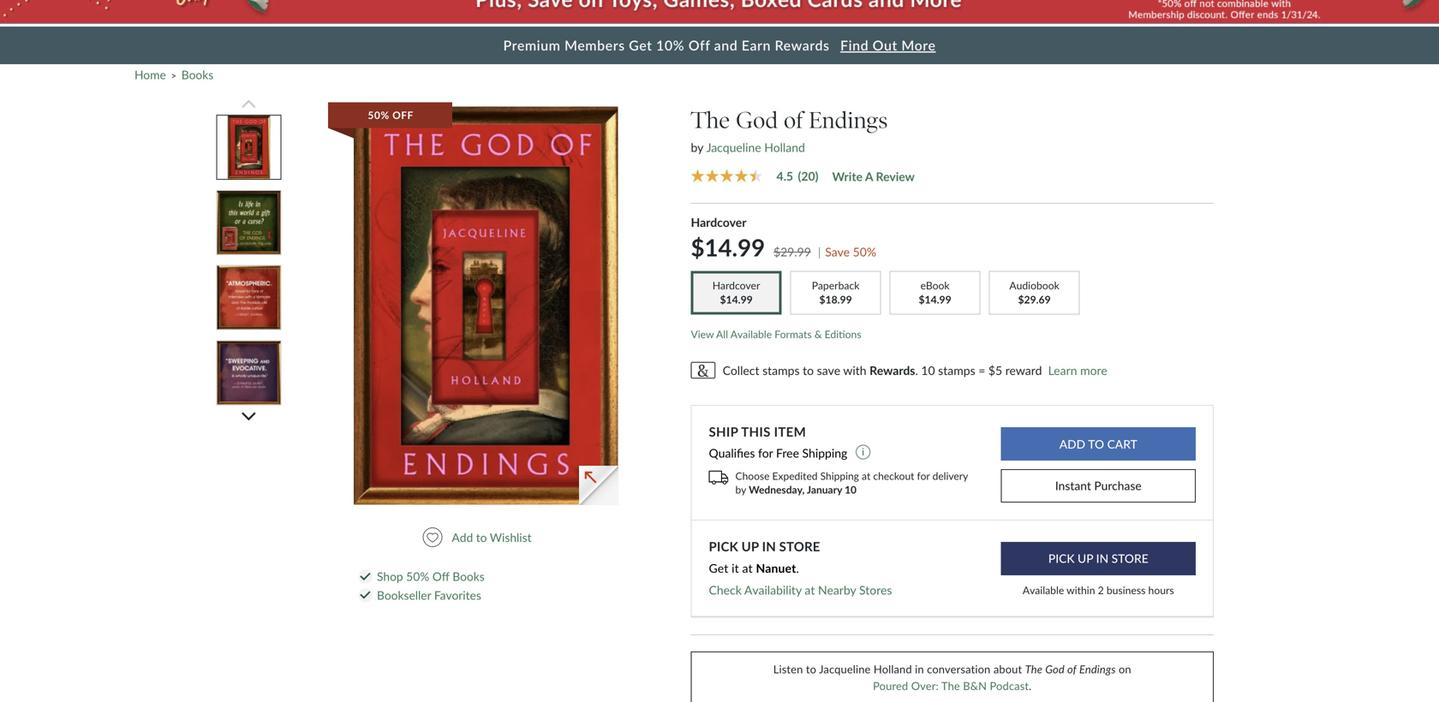 Task type: vqa. For each thing, say whether or not it's contained in the screenshot.


Task type: describe. For each thing, give the bounding box(es) containing it.
shipping inside choose expedited shipping at checkout for delivery by
[[821, 470, 860, 482]]

for inside ship this item qualifies for free shipping
[[759, 446, 773, 461]]

more
[[1081, 363, 1108, 378]]

0 vertical spatial to
[[803, 363, 814, 378]]

the god of endings image
[[354, 107, 618, 505]]

$14.99 $29.99
[[691, 233, 812, 262]]

poured over: the b&n podcast link
[[873, 680, 1030, 693]]

by inside the god of endings by jacqueline holland
[[691, 140, 704, 155]]

collect
[[723, 363, 760, 378]]

0 vertical spatial off
[[689, 37, 711, 54]]

jacqueline inside the god of endings by jacqueline holland
[[707, 140, 762, 155]]

the inside the god of endings by jacqueline holland
[[691, 106, 730, 134]]

home
[[135, 68, 166, 82]]

with
[[844, 363, 867, 378]]

1 horizontal spatial rewards
[[870, 363, 916, 378]]

audiobook
[[1010, 279, 1060, 292]]

bookseller favorites link
[[377, 589, 482, 603]]

save 50%
[[826, 245, 877, 259]]

holland inside listen to jacqueline holland in conversation about the god of endings on poured over: the b&n podcast .
[[874, 663, 913, 676]]

1 vertical spatial $14.99
[[919, 293, 952, 306]]

nearby stores
[[818, 583, 893, 598]]

check image
[[360, 592, 371, 600]]

the god of endings by jacqueline holland
[[691, 106, 888, 155]]

podcast
[[990, 680, 1030, 693]]

in
[[763, 539, 776, 554]]

ebook
[[921, 279, 950, 292]]

listen
[[774, 663, 803, 676]]

50% off
[[368, 109, 414, 121]]

members
[[565, 37, 625, 54]]

a
[[866, 169, 873, 184]]

0 horizontal spatial available
[[731, 328, 772, 341]]

jacqueline holland link
[[707, 140, 806, 155]]

add to wishlist
[[452, 531, 532, 545]]

available within 2 business hours
[[1023, 584, 1175, 597]]

premium members get 10% off and earn rewards find out more
[[504, 37, 936, 54]]

collect stamps to save with rewards . 10 stamps = $5 reward learn more
[[723, 363, 1108, 378]]

view all available formats & editions
[[691, 328, 862, 341]]

endings inside the god of endings by jacqueline holland
[[809, 106, 888, 134]]

(20)
[[798, 169, 819, 183]]

in
[[916, 663, 925, 676]]

10%
[[657, 37, 685, 54]]

shop 50% off books
[[377, 570, 485, 584]]

view all available formats & editions link
[[691, 328, 862, 341]]

wednesday, january 10
[[749, 484, 857, 496]]

home link
[[135, 68, 166, 82]]

earn
[[742, 37, 771, 54]]

find
[[841, 37, 869, 54]]

view
[[691, 328, 714, 341]]

add to wishlist link
[[423, 528, 539, 548]]

write a review button
[[833, 169, 915, 184]]

nanuet
[[756, 561, 797, 576]]

paperback $18.99
[[812, 279, 860, 306]]

instant
[[1056, 479, 1092, 493]]

2 vertical spatial at
[[805, 583, 815, 598]]

off inside "link"
[[433, 570, 450, 584]]

instant purchase button
[[1002, 470, 1196, 503]]

choose expedited shipping at checkout for delivery by
[[736, 470, 969, 496]]

shop 50% off books link
[[377, 570, 485, 584]]

ebook $14.99
[[919, 279, 952, 306]]

0 vertical spatial get
[[629, 37, 653, 54]]

wednesday,
[[749, 484, 805, 496]]

4.5 (20)
[[777, 169, 819, 183]]

alternative view 1 of the god of endings image
[[228, 116, 270, 179]]

checkout
[[874, 470, 915, 482]]

at inside choose expedited shipping at checkout for delivery by
[[862, 470, 871, 482]]

within
[[1067, 584, 1096, 597]]

bookseller favorites
[[377, 589, 482, 603]]

&
[[815, 328, 822, 341]]

alternative view 3 of the god of endings image
[[217, 266, 281, 330]]

$29.69
[[1019, 293, 1051, 306]]

and
[[715, 37, 738, 54]]

for inside choose expedited shipping at checkout for delivery by
[[918, 470, 930, 482]]

this
[[742, 424, 771, 440]]

50% inside shop 50% off books "link"
[[406, 570, 430, 584]]

off
[[393, 109, 414, 121]]

get inside pick up in store get it at nanuet . check availability at nearby stores
[[709, 561, 729, 576]]

business hours
[[1107, 584, 1175, 597]]

excerpt image
[[580, 466, 619, 506]]

ship
[[709, 424, 739, 440]]

wishlist
[[490, 531, 532, 545]]

review
[[876, 169, 915, 184]]

pick
[[709, 539, 739, 554]]

expedited
[[773, 470, 818, 482]]

on
[[1119, 663, 1132, 676]]

ship this item qualifies for free shipping
[[709, 424, 851, 461]]

by inside choose expedited shipping at checkout for delivery by
[[736, 484, 747, 496]]



Task type: locate. For each thing, give the bounding box(es) containing it.
by down choose
[[736, 484, 747, 496]]

2 horizontal spatial .
[[1030, 680, 1032, 693]]

0 vertical spatial endings
[[809, 106, 888, 134]]

for left delivery at the right bottom of the page
[[918, 470, 930, 482]]

. right the with
[[916, 363, 919, 378]]

0 vertical spatial .
[[916, 363, 919, 378]]

learn more link
[[1049, 361, 1108, 380]]

jacqueline right listen
[[819, 663, 871, 676]]

1 vertical spatial books
[[453, 570, 485, 584]]

1 horizontal spatial at
[[805, 583, 815, 598]]

availability
[[745, 583, 802, 598]]

0 vertical spatial 50%
[[368, 109, 390, 121]]

of inside listen to jacqueline holland in conversation about the god of endings on poured over: the b&n podcast .
[[1068, 663, 1077, 676]]

0 vertical spatial books
[[182, 68, 214, 82]]

available right all
[[731, 328, 772, 341]]

1 vertical spatial for
[[918, 470, 930, 482]]

0 horizontal spatial jacqueline
[[707, 140, 762, 155]]

rewards right earn
[[775, 37, 830, 54]]

endings left on
[[1080, 663, 1116, 676]]

1 vertical spatial endings
[[1080, 663, 1116, 676]]

2 vertical spatial .
[[1030, 680, 1032, 693]]

50% up bookseller favorites
[[406, 570, 430, 584]]

1 vertical spatial rewards
[[870, 363, 916, 378]]

at left the checkout
[[862, 470, 871, 482]]

0 horizontal spatial rewards
[[775, 37, 830, 54]]

god inside the god of endings by jacqueline holland
[[736, 106, 778, 134]]

purchase
[[1095, 479, 1142, 493]]

holland up 4.5
[[765, 140, 806, 155]]

rewards right the with
[[870, 363, 916, 378]]

learn
[[1049, 363, 1078, 378]]

endings
[[809, 106, 888, 134], [1080, 663, 1116, 676]]

50%
[[368, 109, 390, 121], [406, 570, 430, 584]]

the
[[691, 106, 730, 134], [1026, 663, 1043, 676], [942, 680, 961, 693]]

get
[[629, 37, 653, 54], [709, 561, 729, 576]]

poured
[[873, 680, 909, 693]]

of up jacqueline holland link
[[784, 106, 803, 134]]

out
[[873, 37, 898, 54]]

1 horizontal spatial get
[[709, 561, 729, 576]]

0 vertical spatial rewards
[[775, 37, 830, 54]]

1 vertical spatial 10
[[845, 484, 857, 496]]

0 horizontal spatial endings
[[809, 106, 888, 134]]

available
[[731, 328, 772, 341], [1023, 584, 1065, 597]]

. inside listen to jacqueline holland in conversation about the god of endings on poured over: the b&n podcast .
[[1030, 680, 1032, 693]]

1 horizontal spatial of
[[1068, 663, 1077, 676]]

1 vertical spatial shipping
[[821, 470, 860, 482]]

free
[[777, 446, 800, 461]]

1 horizontal spatial by
[[736, 484, 747, 496]]

limited time only! 50% off thousands of hardcover books. plus, save on toys, boxed cards and more. shop all deals image
[[0, 0, 1440, 23]]

option
[[216, 415, 283, 482]]

1 vertical spatial .
[[797, 561, 800, 576]]

write
[[833, 169, 863, 184]]

books inside "link"
[[453, 570, 485, 584]]

10
[[922, 363, 936, 378], [845, 484, 857, 496]]

0 horizontal spatial .
[[797, 561, 800, 576]]

to left save
[[803, 363, 814, 378]]

1 horizontal spatial endings
[[1080, 663, 1116, 676]]

stamps
[[763, 363, 800, 378], [939, 363, 976, 378]]

$14.99 down ebook
[[919, 293, 952, 306]]

to for add to wishlist
[[476, 531, 487, 545]]

to right add
[[476, 531, 487, 545]]

. right b&n
[[1030, 680, 1032, 693]]

about
[[994, 663, 1023, 676]]

0 vertical spatial shipping
[[803, 446, 848, 461]]

1 vertical spatial holland
[[874, 663, 913, 676]]

save
[[817, 363, 841, 378]]

0 horizontal spatial of
[[784, 106, 803, 134]]

0 horizontal spatial 10
[[845, 484, 857, 496]]

1 horizontal spatial $14.99
[[919, 293, 952, 306]]

shop
[[377, 570, 403, 584]]

check image
[[360, 573, 371, 581]]

$14.99
[[691, 233, 765, 262], [919, 293, 952, 306]]

hardcover
[[691, 215, 747, 230]]

0 vertical spatial for
[[759, 446, 773, 461]]

2 horizontal spatial at
[[862, 470, 871, 482]]

it
[[732, 561, 739, 576]]

books right home
[[182, 68, 214, 82]]

formats
[[775, 328, 812, 341]]

the up jacqueline holland link
[[691, 106, 730, 134]]

books link
[[182, 68, 214, 82]]

get left 10%
[[629, 37, 653, 54]]

1 vertical spatial to
[[476, 531, 487, 545]]

delivery
[[933, 470, 969, 482]]

1 horizontal spatial 50%
[[406, 570, 430, 584]]

1 vertical spatial at
[[743, 561, 753, 576]]

available left within
[[1023, 584, 1065, 597]]

instant purchase
[[1056, 479, 1142, 493]]

list box
[[216, 97, 283, 490]]

stamps down view all available formats & editions
[[763, 363, 800, 378]]

0 vertical spatial 10
[[922, 363, 936, 378]]

10 left =
[[922, 363, 936, 378]]

off left and
[[689, 37, 711, 54]]

1 horizontal spatial the
[[942, 680, 961, 693]]

books up 'favorites'
[[453, 570, 485, 584]]

favorites
[[434, 589, 482, 603]]

god right the about
[[1046, 663, 1065, 676]]

stamps left =
[[939, 363, 976, 378]]

god up jacqueline holland link
[[736, 106, 778, 134]]

to right listen
[[806, 663, 817, 676]]

10 right january
[[845, 484, 857, 496]]

0 horizontal spatial at
[[743, 561, 753, 576]]

by left jacqueline holland link
[[691, 140, 704, 155]]

1 horizontal spatial holland
[[874, 663, 913, 676]]

0 horizontal spatial $14.99
[[691, 233, 765, 262]]

0 vertical spatial jacqueline
[[707, 140, 762, 155]]

0 horizontal spatial get
[[629, 37, 653, 54]]

1 vertical spatial jacqueline
[[819, 663, 871, 676]]

50% left off
[[368, 109, 390, 121]]

jacqueline up hardcover
[[707, 140, 762, 155]]

1 vertical spatial get
[[709, 561, 729, 576]]

1 vertical spatial 50%
[[406, 570, 430, 584]]

qualifies
[[709, 446, 755, 461]]

50% off link
[[328, 102, 618, 505]]

0 vertical spatial at
[[862, 470, 871, 482]]

None submit
[[1002, 428, 1196, 461], [1002, 543, 1196, 576], [1002, 428, 1196, 461], [1002, 543, 1196, 576]]

of inside the god of endings by jacqueline holland
[[784, 106, 803, 134]]

at right availability
[[805, 583, 815, 598]]

2 vertical spatial to
[[806, 663, 817, 676]]

add
[[452, 531, 473, 545]]

to
[[803, 363, 814, 378], [476, 531, 487, 545], [806, 663, 817, 676]]

$18.99
[[820, 293, 853, 306]]

1 horizontal spatial .
[[916, 363, 919, 378]]

1 horizontal spatial god
[[1046, 663, 1065, 676]]

at
[[862, 470, 871, 482], [743, 561, 753, 576], [805, 583, 815, 598]]

more
[[902, 37, 936, 54]]

2 vertical spatial the
[[942, 680, 961, 693]]

1 horizontal spatial jacqueline
[[819, 663, 871, 676]]

pick up in store get it at nanuet . check availability at nearby stores
[[709, 539, 893, 598]]

1 vertical spatial god
[[1046, 663, 1065, 676]]

0 vertical spatial $14.99
[[691, 233, 765, 262]]

paperback
[[812, 279, 860, 292]]

of left on
[[1068, 663, 1077, 676]]

alternative view 4 of the god of endings image
[[217, 341, 281, 405]]

check
[[709, 583, 742, 598]]

books
[[182, 68, 214, 82], [453, 570, 485, 584]]

0 vertical spatial of
[[784, 106, 803, 134]]

2 horizontal spatial the
[[1026, 663, 1043, 676]]

b&n
[[964, 680, 987, 693]]

0 horizontal spatial stamps
[[763, 363, 800, 378]]

1 horizontal spatial available
[[1023, 584, 1065, 597]]

get left it
[[709, 561, 729, 576]]

0 horizontal spatial off
[[433, 570, 450, 584]]

1 horizontal spatial off
[[689, 37, 711, 54]]

0 vertical spatial the
[[691, 106, 730, 134]]

0 vertical spatial available
[[731, 328, 772, 341]]

to for listen to jacqueline holland in conversation about the god of endings on poured over: the b&n podcast .
[[806, 663, 817, 676]]

alternative view 2 of the god of endings image
[[217, 191, 281, 254]]

january
[[807, 484, 843, 496]]

for
[[759, 446, 773, 461], [918, 470, 930, 482]]

1 horizontal spatial 10
[[922, 363, 936, 378]]

1 vertical spatial the
[[1026, 663, 1043, 676]]

0 horizontal spatial god
[[736, 106, 778, 134]]

editions
[[825, 328, 862, 341]]

.
[[916, 363, 919, 378], [797, 561, 800, 576], [1030, 680, 1032, 693]]

holland inside the god of endings by jacqueline holland
[[765, 140, 806, 155]]

50% inside 50% off link
[[368, 109, 390, 121]]

rewards
[[775, 37, 830, 54], [870, 363, 916, 378]]

=
[[979, 363, 986, 378]]

1 vertical spatial of
[[1068, 663, 1077, 676]]

0 horizontal spatial 50%
[[368, 109, 390, 121]]

listen to jacqueline holland in conversation about the god of endings on poured over: the b&n podcast .
[[774, 663, 1132, 693]]

1 horizontal spatial for
[[918, 470, 930, 482]]

endings up the write
[[809, 106, 888, 134]]

the down conversation
[[942, 680, 961, 693]]

2 stamps from the left
[[939, 363, 976, 378]]

god inside listen to jacqueline holland in conversation about the god of endings on poured over: the b&n podcast .
[[1046, 663, 1065, 676]]

1 horizontal spatial books
[[453, 570, 485, 584]]

holland up poured
[[874, 663, 913, 676]]

to inside listen to jacqueline holland in conversation about the god of endings on poured over: the b&n podcast .
[[806, 663, 817, 676]]

off up bookseller favorites
[[433, 570, 450, 584]]

0 vertical spatial holland
[[765, 140, 806, 155]]

of
[[784, 106, 803, 134], [1068, 663, 1077, 676]]

2
[[1098, 584, 1105, 597]]

premium
[[504, 37, 561, 54]]

at right it
[[743, 561, 753, 576]]

1 vertical spatial available
[[1023, 584, 1065, 597]]

1 stamps from the left
[[763, 363, 800, 378]]

check availability at nearby stores link
[[709, 583, 893, 598]]

0 horizontal spatial books
[[182, 68, 214, 82]]

shipping inside ship this item qualifies for free shipping
[[803, 446, 848, 461]]

0 horizontal spatial by
[[691, 140, 704, 155]]

1 vertical spatial off
[[433, 570, 450, 584]]

all
[[717, 328, 729, 341]]

$29.99
[[774, 245, 812, 259]]

choose
[[736, 470, 770, 482]]

. down store
[[797, 561, 800, 576]]

the right the about
[[1026, 663, 1043, 676]]

item
[[774, 424, 807, 440]]

1 vertical spatial by
[[736, 484, 747, 496]]

0 vertical spatial by
[[691, 140, 704, 155]]

endings inside listen to jacqueline holland in conversation about the god of endings on poured over: the b&n podcast .
[[1080, 663, 1116, 676]]

jacqueline inside listen to jacqueline holland in conversation about the god of endings on poured over: the b&n podcast .
[[819, 663, 871, 676]]

god
[[736, 106, 778, 134], [1046, 663, 1065, 676]]

over:
[[912, 680, 939, 693]]

0 vertical spatial god
[[736, 106, 778, 134]]

conversation
[[928, 663, 991, 676]]

$14.99 down hardcover
[[691, 233, 765, 262]]

0 horizontal spatial for
[[759, 446, 773, 461]]

. inside pick up in store get it at nanuet . check availability at nearby stores
[[797, 561, 800, 576]]

1 horizontal spatial stamps
[[939, 363, 976, 378]]

write a review
[[833, 169, 915, 184]]

audiobook $29.69
[[1010, 279, 1060, 306]]

0 horizontal spatial the
[[691, 106, 730, 134]]

0 horizontal spatial holland
[[765, 140, 806, 155]]

by
[[691, 140, 704, 155], [736, 484, 747, 496]]

store
[[780, 539, 821, 554]]

for left free
[[759, 446, 773, 461]]

up
[[742, 539, 759, 554]]

shipping
[[803, 446, 848, 461], [821, 470, 860, 482]]

reward
[[1006, 363, 1043, 378]]



